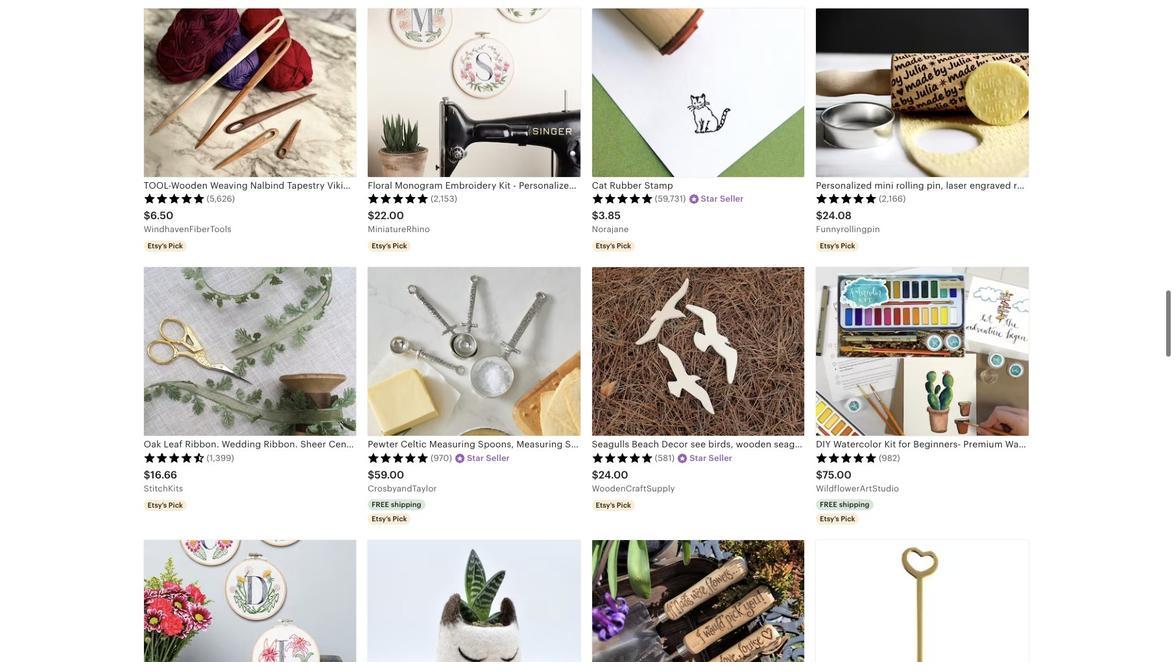 Task type: locate. For each thing, give the bounding box(es) containing it.
star seller right (59,731)
[[701, 194, 744, 204]]

etsy's for 24.08
[[820, 242, 840, 250]]

(1,399)
[[207, 454, 234, 463]]

2 free from the left
[[820, 501, 838, 509]]

etsy's down miniaturerhino
[[372, 242, 391, 250]]

pick for 6.50
[[169, 242, 183, 250]]

star right (59,731)
[[701, 194, 718, 204]]

$ 16.66 stitchkits
[[144, 469, 183, 494]]

seller right (59,731)
[[721, 194, 744, 204]]

star right (581)
[[690, 454, 707, 463]]

etsy's pick for 24.08
[[820, 242, 856, 250]]

star
[[701, 194, 718, 204], [467, 454, 484, 463], [690, 454, 707, 463]]

oak leaf ribbon. wedding ribbon. sheer center leaf ribbon. botanical ribbon - woodland craft. image
[[144, 268, 356, 437]]

gift,
[[578, 180, 597, 191]]

shipping for 75.00
[[840, 501, 870, 509]]

5 out of 5 stars image for 22.00
[[368, 193, 429, 204]]

0 horizontal spatial free
[[372, 501, 389, 509]]

free shipping
[[372, 501, 422, 509], [820, 501, 870, 509]]

1 horizontal spatial free shipping
[[820, 501, 870, 509]]

$ up funnyrollingpin
[[817, 209, 823, 222]]

stitchkits
[[144, 484, 183, 494]]

etsy's down norajane
[[596, 242, 615, 250]]

5 out of 5 stars image down rubber
[[592, 193, 653, 204]]

5 out of 5 stars image
[[144, 193, 205, 204], [368, 193, 429, 204], [592, 193, 653, 204], [817, 193, 878, 204], [368, 453, 429, 463], [592, 453, 653, 463], [817, 453, 878, 463]]

floral monogram embroidery kit - personalized gift, diy image
[[368, 8, 581, 177], [144, 541, 356, 663]]

shipping down crosbyandtaylor on the left of the page
[[391, 501, 422, 509]]

pick down norajane
[[617, 242, 632, 250]]

$ 3.85 norajane
[[592, 209, 629, 234]]

pick for 16.66
[[169, 502, 183, 510]]

etsy's pick
[[148, 242, 183, 250], [372, 242, 407, 250], [596, 242, 632, 250], [820, 242, 856, 250], [148, 502, 183, 510], [596, 502, 632, 510], [372, 516, 407, 523], [820, 516, 856, 523]]

raw brass tiny spoon with heart pendant 48x12mm (2) image
[[817, 541, 1029, 663]]

$ inside $ 16.66 stitchkits
[[144, 469, 150, 481]]

free down the 75.00
[[820, 501, 838, 509]]

0 vertical spatial floral monogram embroidery kit - personalized gift, diy image
[[368, 8, 581, 177]]

$ inside $ 59.00 crosbyandtaylor
[[368, 469, 375, 481]]

stamp
[[645, 180, 674, 191]]

0 horizontal spatial shipping
[[391, 501, 422, 509]]

free for 75.00
[[820, 501, 838, 509]]

pick down stitchkits
[[169, 502, 183, 510]]

etsy's
[[148, 242, 167, 250], [372, 242, 391, 250], [596, 242, 615, 250], [820, 242, 840, 250], [148, 502, 167, 510], [596, 502, 615, 510], [372, 516, 391, 523], [820, 516, 840, 523]]

5 out of 5 stars image up the 75.00
[[817, 453, 878, 463]]

etsy's pick down stitchkits
[[148, 502, 183, 510]]

0 horizontal spatial free shipping
[[372, 501, 422, 509]]

$ inside $ 75.00 wildflowerartstudio
[[817, 469, 823, 481]]

2 free shipping from the left
[[820, 501, 870, 509]]

star seller for 3.85
[[701, 194, 744, 204]]

etsy's down 6.50
[[148, 242, 167, 250]]

5 out of 5 stars image up 22.00
[[368, 193, 429, 204]]

$ 24.00 woodencraftsupply
[[592, 469, 675, 494]]

etsy's pick down windhavenfibertools at top
[[148, 242, 183, 250]]

free
[[372, 501, 389, 509], [820, 501, 838, 509]]

pick
[[169, 242, 183, 250], [393, 242, 407, 250], [617, 242, 632, 250], [841, 242, 856, 250], [169, 502, 183, 510], [617, 502, 632, 510], [393, 516, 407, 523], [841, 516, 856, 523]]

$ up crosbyandtaylor on the left of the page
[[368, 469, 375, 481]]

5 out of 5 stars image for 24.08
[[817, 193, 878, 204]]

$ inside $ 22.00 miniaturerhino
[[368, 209, 375, 222]]

pick down woodencraftsupply
[[617, 502, 632, 510]]

personalized mini rolling pin, laser engraved rolling pin with name, personalized wedding gift, custom name image
[[817, 8, 1029, 177]]

seller right (581)
[[709, 454, 733, 463]]

5 out of 5 stars image up 6.50
[[144, 193, 205, 204]]

star seller right (581)
[[690, 454, 733, 463]]

star for 59.00
[[467, 454, 484, 463]]

etsy's pick down woodencraftsupply
[[596, 502, 632, 510]]

3.85
[[599, 209, 621, 222]]

pick down miniaturerhino
[[393, 242, 407, 250]]

(59,731)
[[655, 194, 686, 204]]

(2,166)
[[880, 194, 906, 204]]

$ inside $ 6.50 windhavenfibertools
[[144, 209, 150, 222]]

etsy's pick down funnyrollingpin
[[820, 242, 856, 250]]

5 out of 5 stars image up "24.00"
[[592, 453, 653, 463]]

pick down funnyrollingpin
[[841, 242, 856, 250]]

2 shipping from the left
[[840, 501, 870, 509]]

$ inside $ 24.00 woodencraftsupply
[[592, 469, 599, 481]]

$
[[144, 209, 150, 222], [368, 209, 375, 222], [592, 209, 599, 222], [817, 209, 823, 222], [144, 469, 150, 481], [368, 469, 375, 481], [592, 469, 599, 481], [817, 469, 823, 481]]

etsy's for 24.00
[[596, 502, 615, 510]]

etsy's down "24.00"
[[596, 502, 615, 510]]

cat rubber stamp image
[[592, 8, 805, 177]]

pick down windhavenfibertools at top
[[169, 242, 183, 250]]

1 shipping from the left
[[391, 501, 422, 509]]

1 vertical spatial floral monogram embroidery kit - personalized gift, diy image
[[144, 541, 356, 663]]

-
[[514, 180, 517, 191]]

etsy's pick down miniaturerhino
[[372, 242, 407, 250]]

etsy's pick down crosbyandtaylor on the left of the page
[[372, 516, 407, 523]]

seller
[[721, 194, 744, 204], [486, 454, 510, 463], [709, 454, 733, 463]]

star right (970)
[[467, 454, 484, 463]]

kit
[[499, 180, 511, 191]]

1 horizontal spatial free
[[820, 501, 838, 509]]

$ inside $ 3.85 norajane
[[592, 209, 599, 222]]

$ for 75.00
[[817, 469, 823, 481]]

etsy's pick for 16.66
[[148, 502, 183, 510]]

5 out of 5 stars image for 75.00
[[817, 453, 878, 463]]

5 out of 5 stars image up 59.00
[[368, 453, 429, 463]]

seller for 3.85
[[721, 194, 744, 204]]

seller right (970)
[[486, 454, 510, 463]]

wildflowerartstudio
[[817, 484, 900, 494]]

pick down crosbyandtaylor on the left of the page
[[393, 516, 407, 523]]

free shipping down crosbyandtaylor on the left of the page
[[372, 501, 422, 509]]

star seller right (970)
[[467, 454, 510, 463]]

1 free from the left
[[372, 501, 389, 509]]

free shipping down wildflowerartstudio
[[820, 501, 870, 509]]

etsy's down funnyrollingpin
[[820, 242, 840, 250]]

star for 3.85
[[701, 194, 718, 204]]

$ up miniaturerhino
[[368, 209, 375, 222]]

1 horizontal spatial shipping
[[840, 501, 870, 509]]

etsy's for 16.66
[[148, 502, 167, 510]]

crosbyandtaylor
[[368, 484, 437, 494]]

tool-wooden weaving nalbind tapestry viking needle shuttle in multiple sizes and exotic woods image
[[144, 8, 356, 177]]

etsy's pick down norajane
[[596, 242, 632, 250]]

free down crosbyandtaylor on the left of the page
[[372, 501, 389, 509]]

miniaturerhino
[[368, 225, 430, 234]]

6.50
[[150, 209, 174, 222]]

$ up norajane
[[592, 209, 599, 222]]

free for 59.00
[[372, 501, 389, 509]]

1 free shipping from the left
[[372, 501, 422, 509]]

(581)
[[655, 454, 675, 463]]

star seller
[[701, 194, 744, 204], [467, 454, 510, 463], [690, 454, 733, 463]]

etsy's down crosbyandtaylor on the left of the page
[[372, 516, 391, 523]]

diy
[[599, 180, 614, 191]]

$ inside "$ 24.08 funnyrollingpin"
[[817, 209, 823, 222]]

cat rubber stamp
[[592, 180, 674, 191]]

$ up windhavenfibertools at top
[[144, 209, 150, 222]]

woodencraftsupply
[[592, 484, 675, 494]]

(970)
[[431, 454, 452, 463]]

etsy's down stitchkits
[[148, 502, 167, 510]]

5 out of 5 stars image up the 24.08
[[817, 193, 878, 204]]

$ up wildflowerartstudio
[[817, 469, 823, 481]]

$ up woodencraftsupply
[[592, 469, 599, 481]]

$ up stitchkits
[[144, 469, 150, 481]]

1 horizontal spatial floral monogram embroidery kit - personalized gift, diy image
[[368, 8, 581, 177]]

shipping
[[391, 501, 422, 509], [840, 501, 870, 509]]

shipping down wildflowerartstudio
[[840, 501, 870, 509]]



Task type: vqa. For each thing, say whether or not it's contained in the screenshot.
the top this
no



Task type: describe. For each thing, give the bounding box(es) containing it.
embroidery
[[446, 180, 497, 191]]

5 out of 5 stars image for 6.50
[[144, 193, 205, 204]]

$ 75.00 wildflowerartstudio
[[817, 469, 900, 494]]

(982)
[[880, 454, 901, 463]]

59.00
[[375, 469, 405, 481]]

etsy's pick down wildflowerartstudio
[[820, 516, 856, 523]]

seller for 24.00
[[709, 454, 733, 463]]

75.00
[[823, 469, 852, 481]]

$ 22.00 miniaturerhino
[[368, 209, 430, 234]]

pick for 3.85
[[617, 242, 632, 250]]

star for 24.00
[[690, 454, 707, 463]]

free shipping for 59.00
[[372, 501, 422, 509]]

(5,626)
[[207, 194, 235, 204]]

etsy's down wildflowerartstudio
[[820, 516, 840, 523]]

5 out of 5 stars image for 59.00
[[368, 453, 429, 463]]

free shipping for 75.00
[[820, 501, 870, 509]]

22.00
[[375, 209, 404, 222]]

pick for 22.00
[[393, 242, 407, 250]]

norajane
[[592, 225, 629, 234]]

etsy's for 3.85
[[596, 242, 615, 250]]

$ for 59.00
[[368, 469, 375, 481]]

$ for 16.66
[[144, 469, 150, 481]]

diy watercolor kit for beginners- premium watercolor painting kit • craft kit for adults • art gift box • art kit for adults, kit for kids image
[[817, 268, 1029, 437]]

seagulls beach decor see birds, wooden seagull wall decor, nursery decor, wall hanging, rustic wall decor, wood wall art image
[[592, 268, 805, 437]]

$ 6.50 windhavenfibertools
[[144, 209, 232, 234]]

$ for 3.85
[[592, 209, 599, 222]]

24.08
[[823, 209, 852, 222]]

personalized
[[519, 180, 575, 191]]

5 out of 5 stars image for 3.85
[[592, 193, 653, 204]]

etsy's for 22.00
[[372, 242, 391, 250]]

pick for 24.00
[[617, 502, 632, 510]]

etsy's for 6.50
[[148, 242, 167, 250]]

pick for 24.08
[[841, 242, 856, 250]]

(2,153)
[[431, 194, 458, 204]]

siamese cat lovers | 7th anniversary gift for her, home decor, pet lover, mini succulent planter, cat planter, small pot, christmas gift image
[[368, 541, 581, 663]]

garden tools for dad, personalised useful present for daddy, man gardener gift, thoughtful gardening present for father, allotment tool set image
[[592, 541, 805, 663]]

pewter celtic measuring spoons, measuring spoon set, housewarming, wedding gift, kitchen, bridal shower, mother day, birthday gift image
[[368, 268, 581, 437]]

star seller for 24.00
[[690, 454, 733, 463]]

etsy's pick for 22.00
[[372, 242, 407, 250]]

floral monogram embroidery kit - personalized gift, diy
[[368, 180, 614, 191]]

shipping for 59.00
[[391, 501, 422, 509]]

windhavenfibertools
[[144, 225, 232, 234]]

$ 59.00 crosbyandtaylor
[[368, 469, 437, 494]]

$ 24.08 funnyrollingpin
[[817, 209, 881, 234]]

floral
[[368, 180, 393, 191]]

5 out of 5 stars image for 24.00
[[592, 453, 653, 463]]

etsy's pick for 24.00
[[596, 502, 632, 510]]

$ for 24.00
[[592, 469, 599, 481]]

etsy's pick for 6.50
[[148, 242, 183, 250]]

rubber
[[610, 180, 642, 191]]

funnyrollingpin
[[817, 225, 881, 234]]

etsy's pick for 3.85
[[596, 242, 632, 250]]

4.5 out of 5 stars image
[[144, 453, 205, 463]]

$ for 24.08
[[817, 209, 823, 222]]

pick down wildflowerartstudio
[[841, 516, 856, 523]]

24.00
[[599, 469, 629, 481]]

0 horizontal spatial floral monogram embroidery kit - personalized gift, diy image
[[144, 541, 356, 663]]

$ for 22.00
[[368, 209, 375, 222]]

$ for 6.50
[[144, 209, 150, 222]]

16.66
[[150, 469, 177, 481]]

cat
[[592, 180, 608, 191]]

monogram
[[395, 180, 443, 191]]



